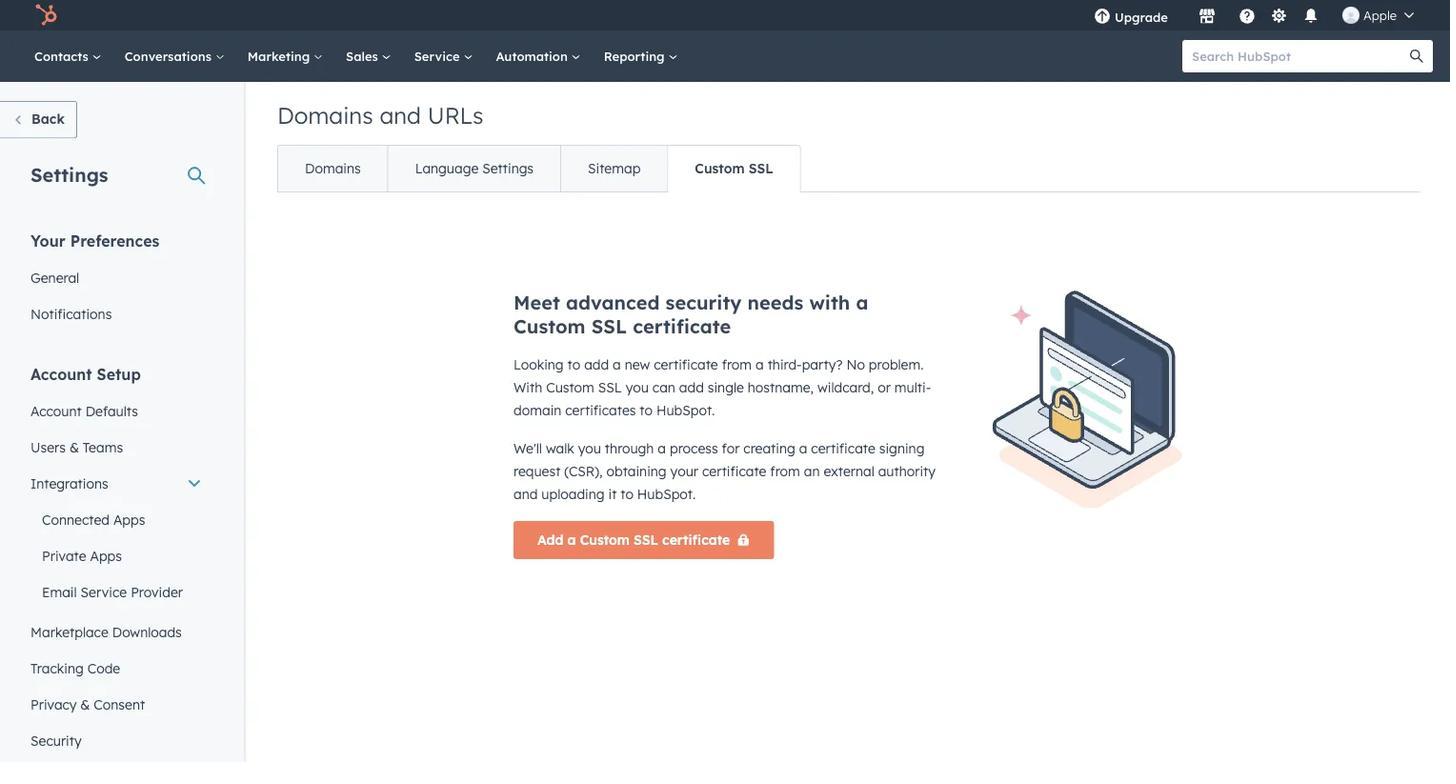 Task type: vqa. For each thing, say whether or not it's contained in the screenshot.
domain
yes



Task type: locate. For each thing, give the bounding box(es) containing it.
& inside users & teams link
[[69, 439, 79, 456]]

ssl
[[749, 160, 774, 177], [592, 315, 627, 338], [598, 379, 622, 396], [634, 532, 659, 549]]

you down new
[[626, 379, 649, 396]]

custom inside the looking to add a new certificate from a third-party? no problem. with custom ssl you can add single hostname, wildcard, or multi- domain certificates to hubspot.
[[546, 379, 595, 396]]

1 vertical spatial &
[[80, 696, 90, 713]]

1 account from the top
[[31, 365, 92, 384]]

search image
[[1411, 50, 1424, 63]]

1 vertical spatial account
[[31, 403, 82, 419]]

privacy
[[31, 696, 77, 713]]

account setup element
[[19, 364, 214, 759]]

security
[[31, 733, 82, 749]]

uploading
[[542, 486, 605, 503]]

0 horizontal spatial from
[[722, 357, 752, 373]]

0 horizontal spatial and
[[380, 101, 421, 130]]

account up account defaults on the left bottom of page
[[31, 365, 92, 384]]

1 horizontal spatial to
[[621, 486, 634, 503]]

certificate up new
[[633, 315, 731, 338]]

0 vertical spatial domains
[[277, 101, 373, 130]]

menu
[[1081, 0, 1428, 31]]

notifications link
[[19, 296, 214, 332]]

email service provider link
[[19, 574, 214, 611]]

1 vertical spatial hubspot.
[[638, 486, 696, 503]]

and left "urls"
[[380, 101, 421, 130]]

downloads
[[112, 624, 182, 641]]

teams
[[83, 439, 123, 456]]

settings right "language"
[[483, 160, 534, 177]]

reporting
[[604, 48, 669, 64]]

from
[[722, 357, 752, 373], [771, 463, 801, 480]]

certificate
[[633, 315, 731, 338], [654, 357, 719, 373], [812, 440, 876, 457], [703, 463, 767, 480], [663, 532, 731, 549]]

1 vertical spatial and
[[514, 486, 538, 503]]

obtaining
[[607, 463, 667, 480]]

hubspot. down "your"
[[638, 486, 696, 503]]

provider
[[131, 584, 183, 601]]

apps for private apps
[[90, 548, 122, 564]]

reporting link
[[593, 31, 690, 82]]

add left new
[[585, 357, 609, 373]]

through
[[605, 440, 654, 457]]

automation link
[[485, 31, 593, 82]]

0 horizontal spatial service
[[81, 584, 127, 601]]

0 horizontal spatial &
[[69, 439, 79, 456]]

0 vertical spatial apps
[[113, 511, 145, 528]]

and
[[380, 101, 421, 130], [514, 486, 538, 503]]

multi-
[[895, 379, 932, 396]]

security link
[[19, 723, 214, 759]]

and inside we'll walk you through a process for creating a certificate signing request (csr), obtaining your certificate from an external authority and uploading it to hubspot.
[[514, 486, 538, 503]]

apps
[[113, 511, 145, 528], [90, 548, 122, 564]]

bob builder image
[[1343, 7, 1360, 24]]

urls
[[428, 101, 484, 130]]

1 horizontal spatial settings
[[483, 160, 534, 177]]

add
[[538, 532, 564, 549]]

marketplaces button
[[1188, 0, 1228, 31]]

menu containing apple
[[1081, 0, 1428, 31]]

1 vertical spatial you
[[578, 440, 601, 457]]

0 horizontal spatial add
[[585, 357, 609, 373]]

0 vertical spatial service
[[414, 48, 464, 64]]

domains down domains and urls at top left
[[305, 160, 361, 177]]

email
[[42, 584, 77, 601]]

setup
[[97, 365, 141, 384]]

service up "urls"
[[414, 48, 464, 64]]

you up (csr),
[[578, 440, 601, 457]]

connected
[[42, 511, 110, 528]]

tracking code
[[31, 660, 120, 677]]

account
[[31, 365, 92, 384], [31, 403, 82, 419]]

& right users
[[69, 439, 79, 456]]

& for privacy
[[80, 696, 90, 713]]

and down the request
[[514, 486, 538, 503]]

0 horizontal spatial to
[[568, 357, 581, 373]]

to right it at the bottom of page
[[621, 486, 634, 503]]

1 vertical spatial service
[[81, 584, 127, 601]]

settings link
[[1268, 5, 1292, 25]]

service inside "link"
[[414, 48, 464, 64]]

your
[[31, 231, 66, 250]]

2 vertical spatial to
[[621, 486, 634, 503]]

1 vertical spatial apps
[[90, 548, 122, 564]]

add right can
[[680, 379, 704, 396]]

a
[[856, 291, 869, 315], [613, 357, 621, 373], [756, 357, 764, 373], [658, 440, 666, 457], [800, 440, 808, 457], [568, 532, 576, 549]]

domain
[[514, 402, 562, 419]]

1 vertical spatial from
[[771, 463, 801, 480]]

1 horizontal spatial you
[[626, 379, 649, 396]]

a right with
[[856, 291, 869, 315]]

ssl inside meet advanced security needs with a custom ssl certificate
[[592, 315, 627, 338]]

0 vertical spatial to
[[568, 357, 581, 373]]

marketing
[[248, 48, 314, 64]]

connected apps
[[42, 511, 145, 528]]

users
[[31, 439, 66, 456]]

from inside the looking to add a new certificate from a third-party? no problem. with custom ssl you can add single hostname, wildcard, or multi- domain certificates to hubspot.
[[722, 357, 752, 373]]

security
[[666, 291, 742, 315]]

a left third-
[[756, 357, 764, 373]]

private
[[42, 548, 86, 564]]

custom ssl link
[[668, 146, 800, 192]]

settings
[[483, 160, 534, 177], [31, 163, 108, 186]]

general
[[31, 269, 79, 286]]

settings down back
[[31, 163, 108, 186]]

a left new
[[613, 357, 621, 373]]

add a custom ssl certificate button
[[514, 521, 774, 560]]

contacts link
[[23, 31, 113, 82]]

hubspot.
[[657, 402, 715, 419], [638, 486, 696, 503]]

hostname,
[[748, 379, 814, 396]]

a right the add
[[568, 532, 576, 549]]

your
[[671, 463, 699, 480]]

account inside account defaults 'link'
[[31, 403, 82, 419]]

to
[[568, 357, 581, 373], [640, 402, 653, 419], [621, 486, 634, 503]]

0 vertical spatial hubspot.
[[657, 402, 715, 419]]

users & teams link
[[19, 429, 214, 466]]

you inside the looking to add a new certificate from a third-party? no problem. with custom ssl you can add single hostname, wildcard, or multi- domain certificates to hubspot.
[[626, 379, 649, 396]]

1 horizontal spatial &
[[80, 696, 90, 713]]

(csr),
[[565, 463, 603, 480]]

contacts
[[34, 48, 92, 64]]

service link
[[403, 31, 485, 82]]

0 vertical spatial add
[[585, 357, 609, 373]]

or
[[878, 379, 891, 396]]

apps up email service provider
[[90, 548, 122, 564]]

account setup
[[31, 365, 141, 384]]

sitemap
[[588, 160, 641, 177]]

1 vertical spatial domains
[[305, 160, 361, 177]]

hubspot image
[[34, 4, 57, 27]]

certificate up external
[[812, 440, 876, 457]]

wildcard,
[[818, 379, 874, 396]]

hubspot. inside we'll walk you through a process for creating a certificate signing request (csr), obtaining your certificate from an external authority and uploading it to hubspot.
[[638, 486, 696, 503]]

hubspot. down can
[[657, 402, 715, 419]]

your preferences element
[[19, 230, 214, 332]]

you inside we'll walk you through a process for creating a certificate signing request (csr), obtaining your certificate from an external authority and uploading it to hubspot.
[[578, 440, 601, 457]]

privacy & consent link
[[19, 687, 214, 723]]

process
[[670, 440, 719, 457]]

0 vertical spatial you
[[626, 379, 649, 396]]

looking to add a new certificate from a third-party? no problem. with custom ssl you can add single hostname, wildcard, or multi- domain certificates to hubspot.
[[514, 357, 932, 419]]

0 vertical spatial &
[[69, 439, 79, 456]]

account up users
[[31, 403, 82, 419]]

& inside 'privacy & consent' link
[[80, 696, 90, 713]]

ssl inside the looking to add a new certificate from a third-party? no problem. with custom ssl you can add single hostname, wildcard, or multi- domain certificates to hubspot.
[[598, 379, 622, 396]]

ssl inside custom ssl link
[[749, 160, 774, 177]]

2 account from the top
[[31, 403, 82, 419]]

integrations
[[31, 475, 108, 492]]

navigation
[[277, 145, 801, 193]]

from left the an
[[771, 463, 801, 480]]

1 horizontal spatial service
[[414, 48, 464, 64]]

1 vertical spatial add
[[680, 379, 704, 396]]

add
[[585, 357, 609, 373], [680, 379, 704, 396]]

single
[[708, 379, 744, 396]]

custom inside button
[[580, 532, 630, 549]]

to down can
[[640, 402, 653, 419]]

your preferences
[[31, 231, 160, 250]]

& right privacy
[[80, 696, 90, 713]]

help button
[[1232, 0, 1264, 31]]

certificate down "your"
[[663, 532, 731, 549]]

0 vertical spatial from
[[722, 357, 752, 373]]

to inside we'll walk you through a process for creating a certificate signing request (csr), obtaining your certificate from an external authority and uploading it to hubspot.
[[621, 486, 634, 503]]

domains up domains link
[[277, 101, 373, 130]]

from up single
[[722, 357, 752, 373]]

marketplace downloads
[[31, 624, 182, 641]]

0 vertical spatial account
[[31, 365, 92, 384]]

Search HubSpot search field
[[1183, 40, 1417, 72]]

upgrade image
[[1094, 9, 1111, 26]]

certificate up can
[[654, 357, 719, 373]]

request
[[514, 463, 561, 480]]

to right looking
[[568, 357, 581, 373]]

privacy & consent
[[31, 696, 145, 713]]

apple
[[1364, 7, 1398, 23]]

2 horizontal spatial to
[[640, 402, 653, 419]]

new
[[625, 357, 650, 373]]

0 horizontal spatial you
[[578, 440, 601, 457]]

creating
[[744, 440, 796, 457]]

apps down integrations button
[[113, 511, 145, 528]]

defaults
[[86, 403, 138, 419]]

service
[[414, 48, 464, 64], [81, 584, 127, 601]]

1 horizontal spatial and
[[514, 486, 538, 503]]

custom inside meet advanced security needs with a custom ssl certificate
[[514, 315, 586, 338]]

1 horizontal spatial from
[[771, 463, 801, 480]]

third-
[[768, 357, 802, 373]]

service down private apps link
[[81, 584, 127, 601]]

apple button
[[1332, 0, 1426, 31]]

hubspot link
[[23, 4, 71, 27]]

can
[[653, 379, 676, 396]]



Task type: describe. For each thing, give the bounding box(es) containing it.
language
[[415, 160, 479, 177]]

advanced
[[566, 291, 660, 315]]

sitemap link
[[561, 146, 668, 192]]

language settings link
[[388, 146, 561, 192]]

account for account defaults
[[31, 403, 82, 419]]

notifications image
[[1303, 9, 1320, 26]]

back link
[[0, 101, 77, 139]]

consent
[[94, 696, 145, 713]]

custom inside navigation
[[695, 160, 745, 177]]

certificates
[[566, 402, 636, 419]]

users & teams
[[31, 439, 123, 456]]

meet
[[514, 291, 560, 315]]

upgrade
[[1115, 9, 1169, 25]]

custom ssl
[[695, 160, 774, 177]]

a inside button
[[568, 532, 576, 549]]

walk
[[546, 440, 575, 457]]

settings image
[[1271, 8, 1288, 25]]

notifications
[[31, 306, 112, 322]]

sales link
[[335, 31, 403, 82]]

service inside account setup element
[[81, 584, 127, 601]]

tracking
[[31, 660, 84, 677]]

help image
[[1239, 9, 1256, 26]]

language settings
[[415, 160, 534, 177]]

connected apps link
[[19, 502, 214, 538]]

apps for connected apps
[[113, 511, 145, 528]]

we'll
[[514, 440, 542, 457]]

preferences
[[70, 231, 160, 250]]

account defaults link
[[19, 393, 214, 429]]

hubspot. inside the looking to add a new certificate from a third-party? no problem. with custom ssl you can add single hostname, wildcard, or multi- domain certificates to hubspot.
[[657, 402, 715, 419]]

a left the process at the bottom left of page
[[658, 440, 666, 457]]

marketing link
[[236, 31, 335, 82]]

marketplace
[[31, 624, 109, 641]]

looking
[[514, 357, 564, 373]]

certificate down the for at the bottom of page
[[703, 463, 767, 480]]

navigation containing domains
[[277, 145, 801, 193]]

private apps
[[42, 548, 122, 564]]

add a custom ssl certificate
[[538, 532, 731, 549]]

account for account setup
[[31, 365, 92, 384]]

email service provider
[[42, 584, 183, 601]]

conversations link
[[113, 31, 236, 82]]

sales
[[346, 48, 382, 64]]

1 vertical spatial to
[[640, 402, 653, 419]]

& for users
[[69, 439, 79, 456]]

signing
[[880, 440, 925, 457]]

for
[[722, 440, 740, 457]]

domains for domains and urls
[[277, 101, 373, 130]]

authority
[[879, 463, 936, 480]]

domains and urls
[[277, 101, 484, 130]]

private apps link
[[19, 538, 214, 574]]

we'll walk you through a process for creating a certificate signing request (csr), obtaining your certificate from an external authority and uploading it to hubspot.
[[514, 440, 936, 503]]

with
[[514, 379, 543, 396]]

domains for domains
[[305, 160, 361, 177]]

marketplace downloads link
[[19, 614, 214, 651]]

a up the an
[[800, 440, 808, 457]]

back
[[31, 111, 65, 127]]

problem.
[[869, 357, 924, 373]]

certificate inside the looking to add a new certificate from a third-party? no problem. with custom ssl you can add single hostname, wildcard, or multi- domain certificates to hubspot.
[[654, 357, 719, 373]]

party?
[[802, 357, 843, 373]]

it
[[609, 486, 617, 503]]

an
[[804, 463, 820, 480]]

0 vertical spatial and
[[380, 101, 421, 130]]

needs
[[748, 291, 804, 315]]

no
[[847, 357, 866, 373]]

a inside meet advanced security needs with a custom ssl certificate
[[856, 291, 869, 315]]

conversations
[[125, 48, 215, 64]]

certificate inside meet advanced security needs with a custom ssl certificate
[[633, 315, 731, 338]]

certificate inside button
[[663, 532, 731, 549]]

from inside we'll walk you through a process for creating a certificate signing request (csr), obtaining your certificate from an external authority and uploading it to hubspot.
[[771, 463, 801, 480]]

meet advanced security needs with a custom ssl certificate
[[514, 291, 869, 338]]

general link
[[19, 260, 214, 296]]

1 horizontal spatial add
[[680, 379, 704, 396]]

search button
[[1401, 40, 1434, 72]]

ssl inside add a custom ssl certificate button
[[634, 532, 659, 549]]

automation
[[496, 48, 572, 64]]

marketplaces image
[[1199, 9, 1216, 26]]

integrations button
[[19, 466, 214, 502]]

0 horizontal spatial settings
[[31, 163, 108, 186]]

code
[[87, 660, 120, 677]]

tracking code link
[[19, 651, 214, 687]]



